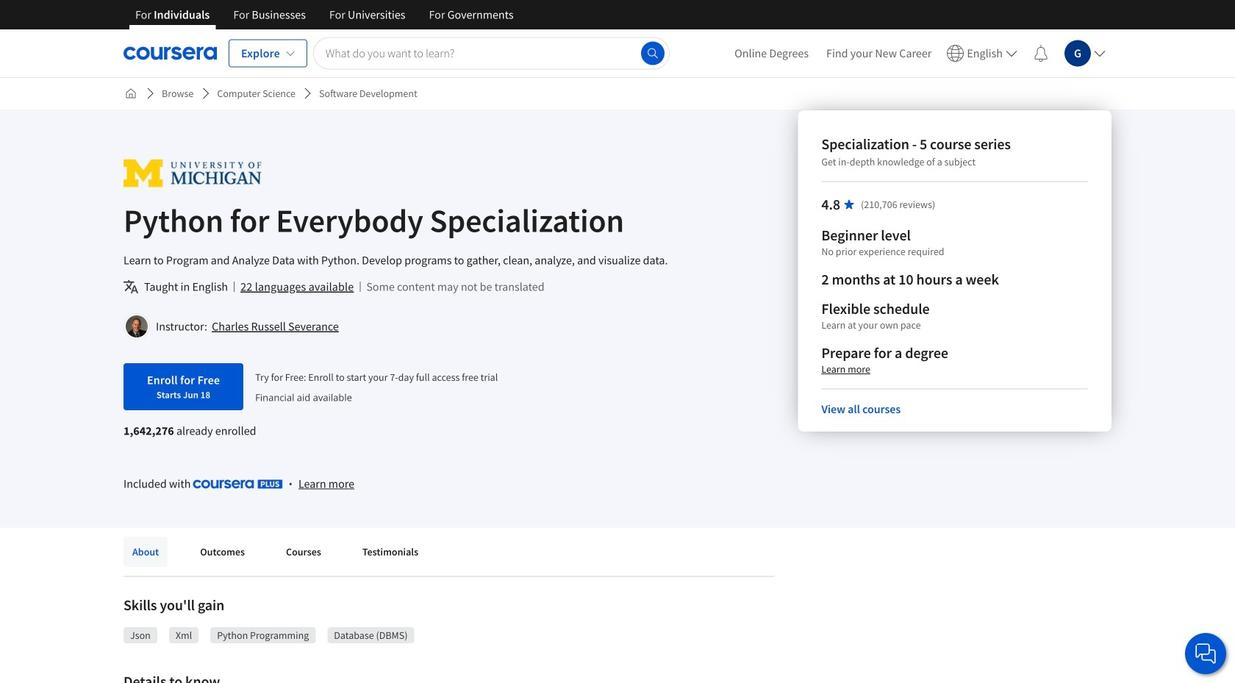 Task type: locate. For each thing, give the bounding box(es) containing it.
None search field
[[313, 37, 670, 70]]

What do you want to learn? text field
[[313, 37, 670, 70]]

university of michigan image
[[124, 157, 261, 190]]

home image
[[125, 88, 137, 99]]

menu
[[726, 29, 1112, 77]]



Task type: vqa. For each thing, say whether or not it's contained in the screenshot.
Charles Russell Severance Image
yes



Task type: describe. For each thing, give the bounding box(es) containing it.
banner navigation
[[124, 0, 526, 29]]

learn more about degree credit element
[[822, 362, 871, 377]]

coursera image
[[124, 42, 217, 65]]

coursera plus image
[[193, 480, 283, 489]]

charles russell severance image
[[126, 316, 148, 338]]



